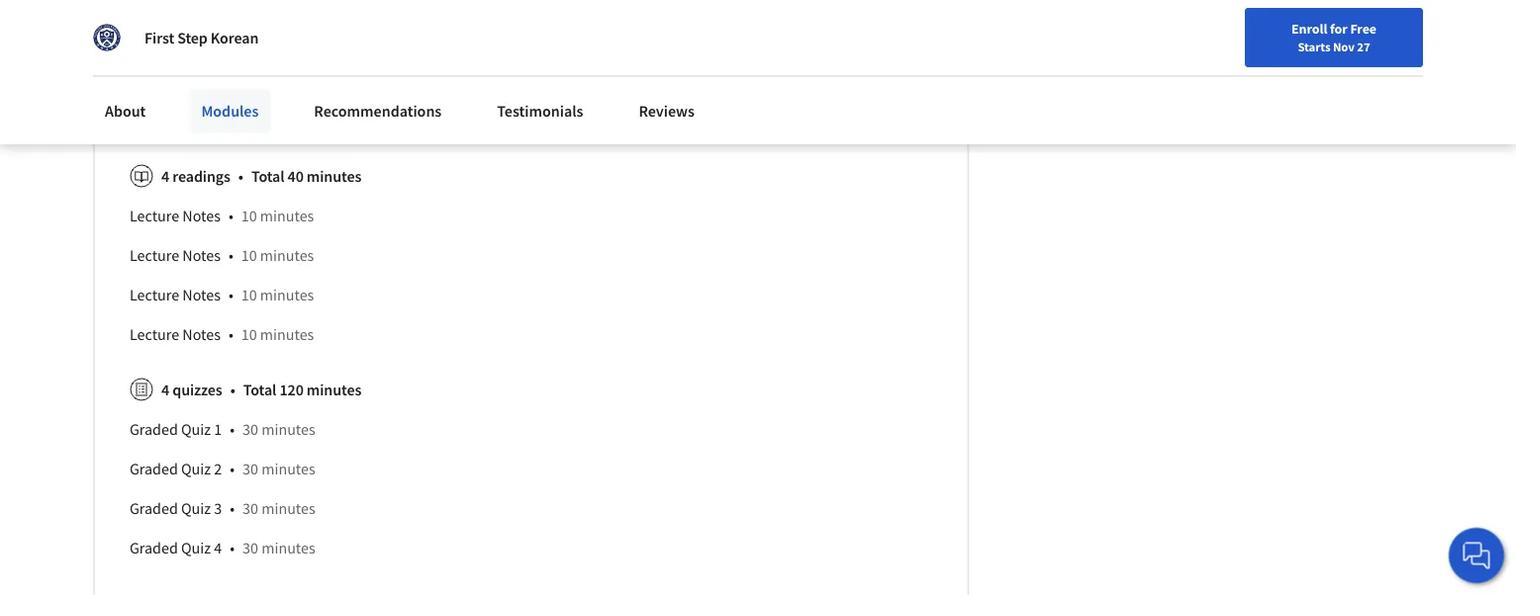 Task type: describe. For each thing, give the bounding box(es) containing it.
1 lecture notes • 10 minutes from the top
[[130, 206, 314, 226]]

2 vertical spatial 4
[[214, 539, 222, 559]]

recommendations
[[314, 101, 442, 121]]

2.3 lecture • 11 minutes
[[130, 32, 296, 52]]

2 10 from the top
[[241, 246, 257, 266]]

2 notes from the top
[[182, 246, 221, 266]]

12
[[223, 71, 239, 91]]

1 notes from the top
[[182, 206, 221, 226]]

11
[[223, 32, 239, 52]]

graded quiz 1 • 30 minutes
[[130, 420, 315, 440]]

modules
[[201, 101, 259, 121]]

way
[[180, 111, 208, 131]]

40
[[288, 167, 304, 186]]

3 10 from the top
[[241, 285, 257, 305]]

first step korean
[[145, 28, 259, 48]]

1
[[214, 420, 222, 440]]

2.4 lecture • 12 minutes
[[130, 71, 296, 91]]

speech
[[227, 111, 276, 131]]

recommendations link
[[302, 89, 454, 133]]

4 notes from the top
[[182, 325, 221, 345]]

30 for 3
[[243, 499, 258, 519]]

4 for 4 readings
[[161, 167, 169, 186]]

graded for graded quiz 4
[[130, 539, 178, 559]]

readings
[[172, 167, 230, 186]]

• total 40 minutes
[[238, 167, 362, 186]]

graded for graded quiz 2
[[130, 460, 178, 479]]

30 for 4
[[243, 539, 258, 559]]

2 minutes
[[297, 111, 362, 131]]

0 vertical spatial korean
[[211, 28, 259, 48]]

120
[[280, 380, 304, 400]]

modules link
[[189, 89, 271, 133]]

2 lecture notes • 10 minutes from the top
[[130, 246, 314, 266]]

of
[[211, 111, 224, 131]]

quiz for 4
[[181, 539, 211, 559]]

total for total 120 minutes
[[243, 380, 276, 400]]

3 notes from the top
[[182, 285, 221, 305]]

show notifications image
[[1249, 25, 1273, 49]]

graded quiz 4 • 30 minutes
[[130, 539, 315, 559]]

4 readings
[[161, 167, 230, 186]]

4 quizzes
[[161, 380, 222, 400]]

testimonials
[[497, 101, 583, 121]]

enroll for free starts nov 27
[[1292, 20, 1377, 54]]

• total 120 minutes
[[230, 380, 362, 400]]

yonsei university image
[[93, 24, 121, 51]]

reviews link
[[627, 89, 707, 133]]

graded for graded quiz 1
[[130, 420, 178, 440]]

graded quiz 3 • 30 minutes
[[130, 499, 315, 519]]



Task type: vqa. For each thing, say whether or not it's contained in the screenshot.
fourth Notes from the top
yes



Task type: locate. For each thing, give the bounding box(es) containing it.
graded for graded quiz 3
[[130, 499, 178, 519]]

quiz for 2
[[181, 460, 211, 479]]

reviews
[[639, 101, 695, 121]]

3 quiz from the top
[[181, 499, 211, 519]]

1 10 from the top
[[241, 206, 257, 226]]

lecture notes • 10 minutes
[[130, 206, 314, 226], [130, 246, 314, 266], [130, 285, 314, 305], [130, 325, 314, 345]]

1 vertical spatial total
[[243, 380, 276, 400]]

0 vertical spatial 4
[[161, 167, 169, 186]]

hide info about module content region
[[130, 0, 933, 576]]

starts
[[1298, 39, 1331, 54]]

4 quiz from the top
[[181, 539, 211, 559]]

first
[[145, 28, 174, 48]]

4 left quizzes
[[161, 380, 169, 400]]

4 30 from the top
[[243, 539, 258, 559]]

quiz for 3
[[181, 499, 211, 519]]

30 down graded quiz 1 • 30 minutes
[[243, 460, 258, 479]]

quizzes
[[172, 380, 222, 400]]

2 down 1
[[214, 460, 222, 479]]

0 vertical spatial 2
[[297, 111, 305, 131]]

30 for 1
[[243, 420, 258, 440]]

1 vertical spatial 2
[[214, 460, 222, 479]]

total left 120
[[243, 380, 276, 400]]

nov
[[1333, 39, 1355, 54]]

4 left readings at the left of the page
[[161, 167, 169, 186]]

lecture
[[153, 32, 202, 52], [153, 71, 202, 91], [130, 206, 179, 226], [130, 246, 179, 266], [130, 285, 179, 305], [130, 325, 179, 345]]

0 vertical spatial total
[[251, 167, 285, 186]]

graded down 4 quizzes
[[130, 420, 178, 440]]

free
[[1351, 20, 1377, 38]]

total for total 40 minutes
[[251, 167, 285, 186]]

total
[[251, 167, 285, 186], [243, 380, 276, 400]]

1 horizontal spatial korean
[[211, 28, 259, 48]]

for
[[1330, 20, 1348, 38]]

4
[[161, 167, 169, 186], [161, 380, 169, 400], [214, 539, 222, 559]]

3 30 from the top
[[243, 499, 258, 519]]

1 horizontal spatial 2
[[297, 111, 305, 131]]

1 graded from the top
[[130, 420, 178, 440]]

4 10 from the top
[[241, 325, 257, 345]]

about
[[105, 101, 146, 121]]

10
[[241, 206, 257, 226], [241, 246, 257, 266], [241, 285, 257, 305], [241, 325, 257, 345]]

0 horizontal spatial korean
[[130, 111, 177, 131]]

minutes
[[242, 32, 296, 52], [242, 71, 296, 91], [308, 111, 362, 131], [307, 167, 362, 186], [260, 206, 314, 226], [260, 246, 314, 266], [260, 285, 314, 305], [260, 325, 314, 345], [307, 380, 362, 400], [262, 420, 315, 440], [262, 460, 315, 479], [262, 499, 315, 519], [262, 539, 315, 559]]

3 lecture notes • 10 minutes from the top
[[130, 285, 314, 305]]

2
[[297, 111, 305, 131], [214, 460, 222, 479]]

korean
[[211, 28, 259, 48], [130, 111, 177, 131]]

4 lecture notes • 10 minutes from the top
[[130, 325, 314, 345]]

enroll
[[1292, 20, 1328, 38]]

korean left way
[[130, 111, 177, 131]]

2 right the speech
[[297, 111, 305, 131]]

2 30 from the top
[[243, 460, 258, 479]]

graded down graded quiz 3 • 30 minutes
[[130, 539, 178, 559]]

quiz for 1
[[181, 420, 211, 440]]

step
[[177, 28, 208, 48]]

graded up graded quiz 3 • 30 minutes
[[130, 460, 178, 479]]

quiz left '3' at left bottom
[[181, 499, 211, 519]]

notes
[[182, 206, 221, 226], [182, 246, 221, 266], [182, 285, 221, 305], [182, 325, 221, 345]]

27
[[1357, 39, 1371, 54]]

quiz
[[181, 420, 211, 440], [181, 460, 211, 479], [181, 499, 211, 519], [181, 539, 211, 559]]

graded left '3' at left bottom
[[130, 499, 178, 519]]

30 down graded quiz 3 • 30 minutes
[[243, 539, 258, 559]]

30 right 1
[[243, 420, 258, 440]]

4 for 4 quizzes
[[161, 380, 169, 400]]

30 for 2
[[243, 460, 258, 479]]

korean inside the hide info about module content "region"
[[130, 111, 177, 131]]

menu item
[[1101, 20, 1228, 84]]

total left 40
[[251, 167, 285, 186]]

1 quiz from the top
[[181, 420, 211, 440]]

chat with us image
[[1461, 540, 1493, 572]]

3
[[214, 499, 222, 519]]

30
[[243, 420, 258, 440], [243, 460, 258, 479], [243, 499, 258, 519], [243, 539, 258, 559]]

4 graded from the top
[[130, 539, 178, 559]]

korean right step
[[211, 28, 259, 48]]

30 right '3' at left bottom
[[243, 499, 258, 519]]

quiz left 1
[[181, 420, 211, 440]]

graded
[[130, 420, 178, 440], [130, 460, 178, 479], [130, 499, 178, 519], [130, 539, 178, 559]]

3 graded from the top
[[130, 499, 178, 519]]

korean way of speech
[[130, 111, 276, 131]]

quiz down graded quiz 3 • 30 minutes
[[181, 539, 211, 559]]

0 horizontal spatial 2
[[214, 460, 222, 479]]

1 30 from the top
[[243, 420, 258, 440]]

2.4
[[130, 71, 149, 91]]

testimonials link
[[485, 89, 595, 133]]

coursera image
[[24, 16, 149, 48]]

1 vertical spatial korean
[[130, 111, 177, 131]]

2 quiz from the top
[[181, 460, 211, 479]]

about link
[[93, 89, 158, 133]]

1 vertical spatial 4
[[161, 380, 169, 400]]

2 graded from the top
[[130, 460, 178, 479]]

quiz up graded quiz 3 • 30 minutes
[[181, 460, 211, 479]]

•
[[210, 32, 215, 52], [210, 71, 215, 91], [238, 167, 243, 186], [229, 206, 233, 226], [229, 246, 233, 266], [229, 285, 233, 305], [229, 325, 233, 345], [230, 380, 235, 400], [230, 420, 235, 440], [230, 460, 235, 479], [230, 499, 235, 519], [230, 539, 235, 559]]

4 down '3' at left bottom
[[214, 539, 222, 559]]

2.3
[[130, 32, 149, 52]]

graded quiz 2 • 30 minutes
[[130, 460, 315, 479]]



